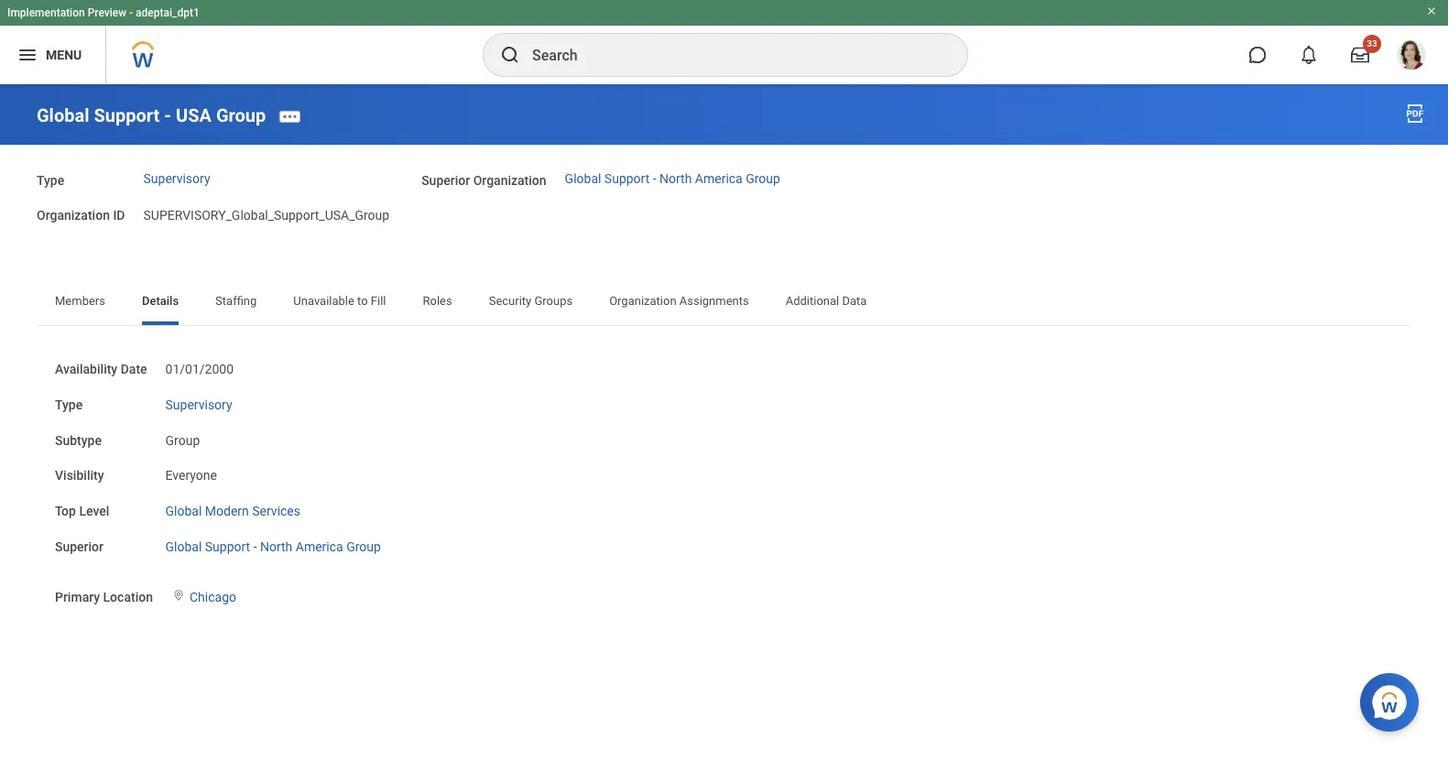 Task type: locate. For each thing, give the bounding box(es) containing it.
0 horizontal spatial america
[[296, 540, 343, 554]]

type up the subtype
[[55, 398, 83, 412]]

global for 'global support - north america group' link to the bottom
[[165, 540, 202, 554]]

0 horizontal spatial organization
[[37, 208, 110, 223]]

justify image
[[16, 44, 38, 66]]

0 horizontal spatial global support - north america group
[[165, 540, 381, 554]]

1 vertical spatial global support - north america group link
[[165, 536, 381, 554]]

0 vertical spatial supervisory
[[143, 172, 210, 186]]

additional data
[[786, 294, 867, 308]]

supervisory down usa
[[143, 172, 210, 186]]

1 vertical spatial type
[[55, 398, 83, 412]]

everyone
[[165, 469, 217, 483]]

0 horizontal spatial north
[[260, 540, 293, 554]]

security groups
[[489, 294, 573, 308]]

0 vertical spatial supervisory link
[[143, 172, 210, 186]]

preview
[[88, 6, 127, 19]]

usa
[[176, 104, 212, 126]]

chicago
[[190, 590, 236, 604]]

1 vertical spatial organization
[[37, 208, 110, 223]]

1 vertical spatial north
[[260, 540, 293, 554]]

groups
[[535, 294, 573, 308]]

availability
[[55, 362, 117, 377]]

1 horizontal spatial organization
[[473, 173, 547, 188]]

01/01/2000
[[165, 362, 234, 377]]

implementation preview -   adeptai_dpt1
[[7, 6, 200, 19]]

0 horizontal spatial support
[[94, 104, 160, 126]]

0 vertical spatial north
[[660, 172, 692, 186]]

-
[[129, 6, 133, 19], [164, 104, 171, 126], [653, 172, 657, 186], [253, 540, 257, 554]]

0 vertical spatial support
[[94, 104, 160, 126]]

top level
[[55, 504, 109, 519]]

superior
[[422, 173, 470, 188], [55, 540, 104, 554]]

supervisory
[[143, 172, 210, 186], [165, 398, 232, 412]]

america
[[695, 172, 743, 186], [296, 540, 343, 554]]

availability date
[[55, 362, 147, 377]]

2 vertical spatial organization
[[609, 294, 677, 308]]

supervisory for the bottommost supervisory "link"
[[165, 398, 232, 412]]

global support - north america group
[[565, 172, 781, 186], [165, 540, 381, 554]]

2 vertical spatial support
[[205, 540, 250, 554]]

tab list containing members
[[37, 281, 1412, 325]]

tab list
[[37, 281, 1412, 325]]

1 horizontal spatial north
[[660, 172, 692, 186]]

fill
[[371, 294, 386, 308]]

availability date element
[[165, 351, 234, 378]]

0 vertical spatial global support - north america group
[[565, 172, 781, 186]]

group element
[[165, 429, 200, 448]]

services
[[252, 504, 301, 519]]

menu banner
[[0, 0, 1449, 84]]

supervisory link
[[143, 172, 210, 186], [165, 394, 232, 412]]

everyone element
[[165, 465, 217, 483]]

1 vertical spatial america
[[296, 540, 343, 554]]

global
[[37, 104, 89, 126], [565, 172, 601, 186], [165, 504, 202, 519], [165, 540, 202, 554]]

group
[[216, 104, 266, 126], [746, 172, 781, 186], [165, 433, 200, 448], [346, 540, 381, 554]]

level
[[79, 504, 109, 519]]

global for the global support - usa group link
[[37, 104, 89, 126]]

notifications large image
[[1300, 46, 1318, 64]]

support
[[94, 104, 160, 126], [605, 172, 650, 186], [205, 540, 250, 554]]

1 horizontal spatial global support - north america group link
[[565, 172, 781, 186]]

superior for superior organization
[[422, 173, 470, 188]]

details
[[142, 294, 179, 308]]

supervisory down "01/01/2000"
[[165, 398, 232, 412]]

adeptai_dpt1
[[136, 6, 200, 19]]

2 horizontal spatial support
[[605, 172, 650, 186]]

global support - north america group link
[[565, 172, 781, 186], [165, 536, 381, 554]]

supervisory_global_support_usa_group
[[143, 208, 390, 223]]

1 horizontal spatial superior
[[422, 173, 470, 188]]

1 vertical spatial supervisory
[[165, 398, 232, 412]]

supervisory for the topmost supervisory "link"
[[143, 172, 210, 186]]

global modern services
[[165, 504, 301, 519]]

1 vertical spatial superior
[[55, 540, 104, 554]]

staffing
[[215, 294, 257, 308]]

1 vertical spatial support
[[605, 172, 650, 186]]

0 horizontal spatial superior
[[55, 540, 104, 554]]

superior organization
[[422, 173, 547, 188]]

organization
[[473, 173, 547, 188], [37, 208, 110, 223], [609, 294, 677, 308]]

0 vertical spatial america
[[695, 172, 743, 186]]

assignments
[[680, 294, 749, 308]]

type up organization id
[[37, 173, 64, 188]]

type
[[37, 173, 64, 188], [55, 398, 83, 412]]

supervisory link down "01/01/2000"
[[165, 394, 232, 412]]

inbox large image
[[1351, 46, 1370, 64]]

Search Workday  search field
[[532, 35, 930, 75]]

0 vertical spatial global support - north america group link
[[565, 172, 781, 186]]

0 horizontal spatial global support - north america group link
[[165, 536, 381, 554]]

members
[[55, 294, 105, 308]]

1 vertical spatial global support - north america group
[[165, 540, 381, 554]]

organization for organization assignments
[[609, 294, 677, 308]]

supervisory link down usa
[[143, 172, 210, 186]]

global support - usa group
[[37, 104, 266, 126]]

implementation
[[7, 6, 85, 19]]

location image
[[171, 589, 186, 602]]

2 horizontal spatial organization
[[609, 294, 677, 308]]

view printable version (pdf) image
[[1405, 103, 1427, 125]]

north
[[660, 172, 692, 186], [260, 540, 293, 554]]

menu button
[[0, 26, 106, 84]]

data
[[842, 294, 867, 308]]

33
[[1367, 38, 1378, 49]]

superior for superior
[[55, 540, 104, 554]]

0 vertical spatial superior
[[422, 173, 470, 188]]

tab list inside global support - usa group main content
[[37, 281, 1412, 325]]



Task type: vqa. For each thing, say whether or not it's contained in the screenshot.
the sort icon
no



Task type: describe. For each thing, give the bounding box(es) containing it.
close environment banner image
[[1427, 5, 1438, 16]]

top
[[55, 504, 76, 519]]

north for 'global support - north america group' link to the bottom
[[260, 540, 293, 554]]

global support - usa group main content
[[0, 84, 1449, 696]]

additional
[[786, 294, 839, 308]]

1 horizontal spatial global support - north america group
[[565, 172, 781, 186]]

organization for organization id
[[37, 208, 110, 223]]

roles
[[423, 294, 452, 308]]

1 vertical spatial supervisory link
[[165, 394, 232, 412]]

0 vertical spatial type
[[37, 173, 64, 188]]

global for global modern services link
[[165, 504, 202, 519]]

visibility
[[55, 469, 104, 483]]

profile logan mcneil image
[[1397, 40, 1427, 73]]

- inside menu banner
[[129, 6, 133, 19]]

global for 'global support - north america group' link to the right
[[565, 172, 601, 186]]

primary location
[[55, 590, 153, 604]]

to
[[357, 294, 368, 308]]

date
[[121, 362, 147, 377]]

1 horizontal spatial america
[[695, 172, 743, 186]]

unavailable to fill
[[293, 294, 386, 308]]

subtype
[[55, 433, 102, 448]]

location
[[103, 590, 153, 604]]

33 button
[[1340, 35, 1382, 75]]

search image
[[499, 44, 521, 66]]

organization assignments
[[609, 294, 749, 308]]

0 vertical spatial organization
[[473, 173, 547, 188]]

north for 'global support - north america group' link to the right
[[660, 172, 692, 186]]

chicago link
[[190, 586, 236, 604]]

1 horizontal spatial support
[[205, 540, 250, 554]]

unavailable
[[293, 294, 354, 308]]

modern
[[205, 504, 249, 519]]

menu
[[46, 47, 82, 62]]

organization id
[[37, 208, 125, 223]]

global support - usa group link
[[37, 104, 266, 126]]

id
[[113, 208, 125, 223]]

security
[[489, 294, 532, 308]]

global modern services link
[[165, 500, 301, 519]]

primary
[[55, 590, 100, 604]]



